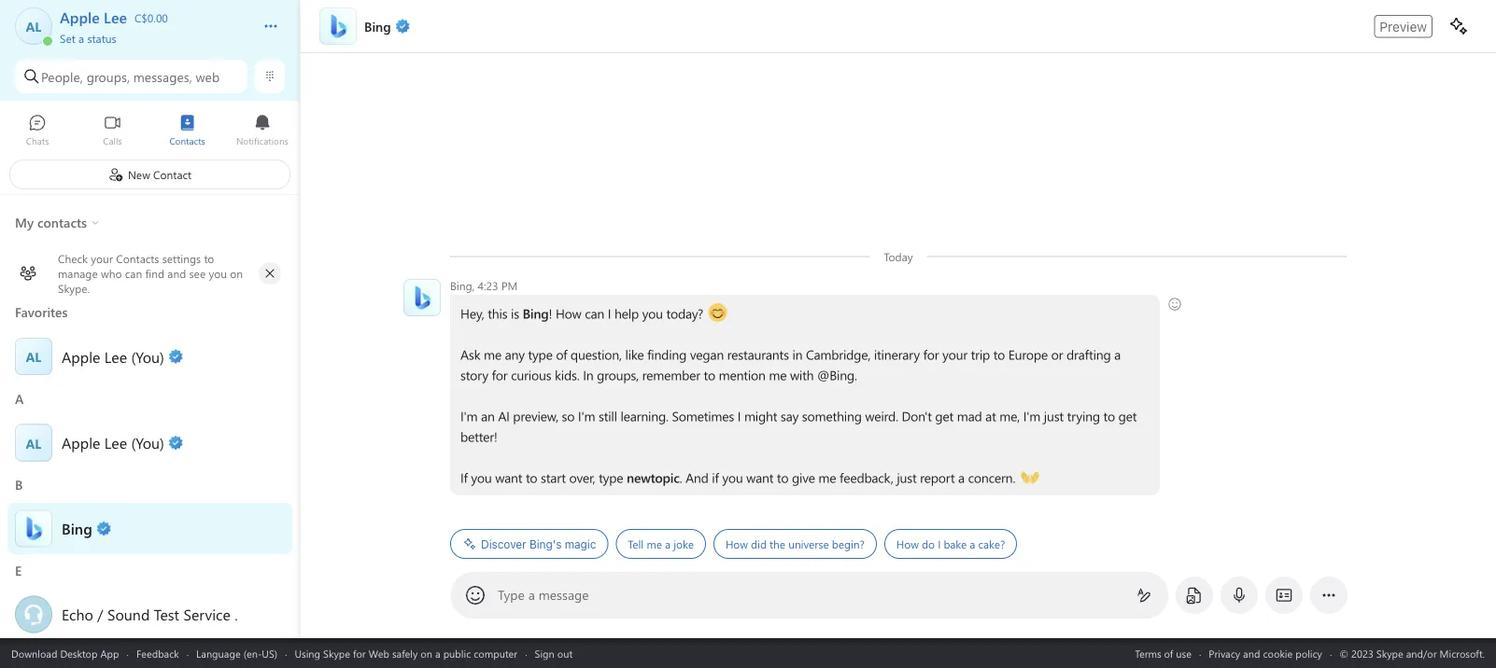 Task type: describe. For each thing, give the bounding box(es) containing it.
0 horizontal spatial how
[[556, 305, 582, 322]]

0 horizontal spatial just
[[897, 469, 917, 487]]

of inside ask me any type of question, like finding vegan restaurants in cambridge, itinerary for your trip to europe or drafting a story for curious kids. in groups, remember to mention me with @bing. i'm an ai preview, so i'm still learning. sometimes i might say something weird. don't get mad at me, i'm just trying to get better! if you want to start over, type
[[556, 346, 567, 363]]

do
[[922, 537, 935, 552]]

today?
[[667, 305, 703, 322]]

0 horizontal spatial type
[[528, 346, 553, 363]]

newtopic
[[627, 469, 680, 487]]

to left the start
[[526, 469, 538, 487]]

2 horizontal spatial you
[[722, 469, 743, 487]]

download desktop app
[[11, 647, 119, 661]]

apple for favorites group
[[62, 346, 100, 366]]

(you) for "a" "group"
[[131, 433, 164, 453]]

sometimes
[[672, 408, 734, 425]]

and
[[1243, 647, 1261, 661]]

hey, this is bing ! how can i help you today?
[[461, 305, 707, 322]]

apple lee (you) for "a" "group"
[[62, 433, 164, 453]]

1 i'm from the left
[[461, 408, 478, 425]]

ask me any type of question, like finding vegan restaurants in cambridge, itinerary for your trip to europe or drafting a story for curious kids. in groups, remember to mention me with @bing. i'm an ai preview, so i'm still learning. sometimes i might say something weird. don't get mad at me, i'm just trying to get better! if you want to start over, type
[[461, 346, 1141, 487]]

1 horizontal spatial you
[[642, 305, 663, 322]]

desktop
[[60, 647, 98, 661]]

people,
[[41, 68, 83, 85]]

0 vertical spatial .
[[680, 469, 682, 487]]

in
[[793, 346, 803, 363]]

remember
[[642, 367, 701, 384]]

language (en-us) link
[[196, 647, 278, 661]]

how for how do i bake a cake?
[[897, 537, 919, 552]]

magic
[[565, 538, 596, 551]]

your
[[943, 346, 968, 363]]

me right give
[[819, 469, 836, 487]]

4:23
[[478, 278, 498, 293]]

me,
[[1000, 408, 1020, 425]]

question,
[[571, 346, 622, 363]]

joke
[[674, 537, 694, 552]]

skype
[[323, 647, 350, 661]]

2 i'm from the left
[[578, 408, 595, 425]]

at
[[986, 408, 996, 425]]

i inside button
[[938, 537, 941, 552]]

this
[[488, 305, 508, 322]]

3 i'm from the left
[[1024, 408, 1041, 425]]

universe
[[789, 537, 829, 552]]

apple lee (you) for favorites group
[[62, 346, 164, 366]]

type
[[498, 587, 525, 604]]

an
[[481, 408, 495, 425]]

(openhands)
[[1021, 468, 1091, 485]]

groups, inside people, groups, messages, web button
[[87, 68, 130, 85]]

in
[[583, 367, 594, 384]]

learning.
[[621, 408, 669, 425]]

give
[[792, 469, 815, 487]]

me left any
[[484, 346, 502, 363]]

2 get from the left
[[1119, 408, 1137, 425]]

a right the report
[[958, 469, 965, 487]]

web
[[369, 647, 389, 661]]

bing inside bing, selected. list item
[[62, 518, 92, 539]]

itinerary
[[874, 346, 920, 363]]

terms of use link
[[1135, 647, 1192, 661]]

ask
[[461, 346, 480, 363]]

vegan
[[690, 346, 724, 363]]

feedback
[[136, 647, 179, 661]]

how do i bake a cake? button
[[884, 530, 1018, 560]]

report
[[920, 469, 955, 487]]

pm
[[501, 278, 518, 293]]

say
[[781, 408, 799, 425]]

service
[[183, 604, 231, 624]]

tell me a joke button
[[616, 530, 706, 560]]

so
[[562, 408, 575, 425]]

me inside button
[[647, 537, 662, 552]]

the
[[770, 537, 786, 552]]

want inside ask me any type of question, like finding vegan restaurants in cambridge, itinerary for your trip to europe or drafting a story for curious kids. in groups, remember to mention me with @bing. i'm an ai preview, so i'm still learning. sometimes i might say something weird. don't get mad at me, i'm just trying to get better! if you want to start over, type
[[495, 469, 522, 487]]

message
[[539, 587, 589, 604]]

lee for "a" "group"
[[104, 433, 127, 453]]

terms of use
[[1135, 647, 1192, 661]]

1 vertical spatial for
[[492, 367, 508, 384]]

i inside ask me any type of question, like finding vegan restaurants in cambridge, itinerary for your trip to europe or drafting a story for curious kids. in groups, remember to mention me with @bing. i'm an ai preview, so i'm still learning. sometimes i might say something weird. don't get mad at me, i'm just trying to get better! if you want to start over, type
[[738, 408, 741, 425]]

public
[[443, 647, 471, 661]]

to right trip
[[994, 346, 1005, 363]]

apple for "a" "group"
[[62, 433, 100, 453]]

sign
[[535, 647, 555, 661]]

finding
[[647, 346, 687, 363]]

discover
[[481, 538, 526, 551]]

any
[[505, 346, 525, 363]]

bing, selected. list item
[[0, 503, 300, 554]]

app
[[100, 647, 119, 661]]

better!
[[461, 428, 498, 446]]

tell me a joke
[[628, 537, 694, 552]]

mention
[[719, 367, 766, 384]]

a right on
[[435, 647, 441, 661]]

a inside "tell me a joke" button
[[665, 537, 671, 552]]

sound
[[107, 604, 150, 624]]

still
[[599, 408, 617, 425]]

bake
[[944, 537, 967, 552]]

cake?
[[979, 537, 1005, 552]]

weird.
[[865, 408, 899, 425]]

trying
[[1067, 408, 1100, 425]]

you inside ask me any type of question, like finding vegan restaurants in cambridge, itinerary for your trip to europe or drafting a story for curious kids. in groups, remember to mention me with @bing. i'm an ai preview, so i'm still learning. sometimes i might say something weird. don't get mad at me, i'm just trying to get better! if you want to start over, type
[[471, 469, 492, 487]]

bing,
[[450, 278, 475, 293]]

drafting
[[1067, 346, 1111, 363]]

restaurants
[[727, 346, 789, 363]]

0 vertical spatial bing
[[523, 305, 549, 322]]

over,
[[569, 469, 595, 487]]



Task type: vqa. For each thing, say whether or not it's contained in the screenshot.
groups, in the BUTTON
yes



Task type: locate. For each thing, give the bounding box(es) containing it.
0 vertical spatial groups,
[[87, 68, 130, 85]]

mad
[[957, 408, 982, 425]]

0 vertical spatial for
[[924, 346, 939, 363]]

!
[[549, 305, 552, 322]]

.
[[680, 469, 682, 487], [235, 604, 238, 624]]

for
[[924, 346, 939, 363], [492, 367, 508, 384], [353, 647, 366, 661]]

. inside e group
[[235, 604, 238, 624]]

get left mad
[[935, 408, 954, 425]]

apple lee (you)
[[62, 346, 164, 366], [62, 433, 164, 453]]

groups, down like
[[597, 367, 639, 384]]

(you) inside "a" "group"
[[131, 433, 164, 453]]

1 vertical spatial i
[[738, 408, 741, 425]]

how inside how do i bake a cake? button
[[897, 537, 919, 552]]

of left 'use'
[[1165, 647, 1174, 661]]

1 horizontal spatial groups,
[[597, 367, 639, 384]]

1 horizontal spatial .
[[680, 469, 682, 487]]

/
[[97, 604, 103, 624]]

e group
[[0, 556, 300, 642]]

2 vertical spatial for
[[353, 647, 366, 661]]

to right trying on the bottom
[[1104, 408, 1115, 425]]

type up curious
[[528, 346, 553, 363]]

1 vertical spatial (you)
[[131, 433, 164, 453]]

0 horizontal spatial bing
[[62, 518, 92, 539]]

lee inside favorites group
[[104, 346, 127, 366]]

2 want from the left
[[747, 469, 774, 487]]

1 horizontal spatial how
[[726, 537, 748, 552]]

out
[[557, 647, 573, 661]]

1 apple from the top
[[62, 346, 100, 366]]

bing's
[[530, 538, 562, 551]]

lee up b group
[[104, 433, 127, 453]]

want left give
[[747, 469, 774, 487]]

safely
[[392, 647, 418, 661]]

to left give
[[777, 469, 789, 487]]

people, groups, messages, web
[[41, 68, 220, 85]]

0 horizontal spatial groups,
[[87, 68, 130, 85]]

1 get from the left
[[935, 408, 954, 425]]

can
[[585, 305, 605, 322]]

download desktop app link
[[11, 647, 119, 661]]

2 lee from the top
[[104, 433, 127, 453]]

if
[[461, 469, 468, 487]]

1 horizontal spatial i
[[738, 408, 741, 425]]

just
[[1044, 408, 1064, 425], [897, 469, 917, 487]]

set a status button
[[60, 26, 245, 45]]

0 horizontal spatial you
[[471, 469, 492, 487]]

just left trying on the bottom
[[1044, 408, 1064, 425]]

me right tell
[[647, 537, 662, 552]]

of
[[556, 346, 567, 363], [1165, 647, 1174, 661]]

lee
[[104, 346, 127, 366], [104, 433, 127, 453]]

you right if
[[471, 469, 492, 487]]

(you) up "a" "group"
[[131, 346, 164, 366]]

type
[[528, 346, 553, 363], [599, 469, 623, 487]]

get right trying on the bottom
[[1119, 408, 1137, 425]]

1 vertical spatial lee
[[104, 433, 127, 453]]

how left did
[[726, 537, 748, 552]]

terms
[[1135, 647, 1162, 661]]

1 vertical spatial just
[[897, 469, 917, 487]]

start
[[541, 469, 566, 487]]

a right type
[[528, 587, 535, 604]]

type a message
[[498, 587, 589, 604]]

0 vertical spatial apple
[[62, 346, 100, 366]]

0 vertical spatial (you)
[[131, 346, 164, 366]]

lee up "a" "group"
[[104, 346, 127, 366]]

1 horizontal spatial for
[[492, 367, 508, 384]]

apple lee (you) up b group
[[62, 433, 164, 453]]

a right 'drafting'
[[1115, 346, 1121, 363]]

web
[[196, 68, 220, 85]]

(you) for favorites group
[[131, 346, 164, 366]]

apple lee (you) inside "a" "group"
[[62, 433, 164, 453]]

1 horizontal spatial just
[[1044, 408, 1064, 425]]

sign out link
[[535, 647, 573, 661]]

favorites group
[[0, 298, 300, 384]]

test
[[154, 604, 179, 624]]

Type a message text field
[[498, 587, 1122, 606]]

1 horizontal spatial type
[[599, 469, 623, 487]]

i right do
[[938, 537, 941, 552]]

1 vertical spatial apple
[[62, 433, 100, 453]]

status
[[87, 30, 116, 45]]

i'm left an
[[461, 408, 478, 425]]

to down vegan
[[704, 367, 716, 384]]

apple lee (you) up "a" "group"
[[62, 346, 164, 366]]

you
[[642, 305, 663, 322], [471, 469, 492, 487], [722, 469, 743, 487]]

lee for favorites group
[[104, 346, 127, 366]]

ai
[[498, 408, 510, 425]]

lee inside "a" "group"
[[104, 433, 127, 453]]

1 vertical spatial .
[[235, 604, 238, 624]]

privacy
[[1209, 647, 1241, 661]]

and
[[686, 469, 709, 487]]

1 vertical spatial groups,
[[597, 367, 639, 384]]

did
[[751, 537, 767, 552]]

a left joke
[[665, 537, 671, 552]]

apple lee (you) inside favorites group
[[62, 346, 164, 366]]

(smileeyes)
[[709, 304, 770, 321]]

. left and at the left bottom of the page
[[680, 469, 682, 487]]

2 horizontal spatial how
[[897, 537, 919, 552]]

kids.
[[555, 367, 580, 384]]

how did the universe begin?
[[726, 537, 865, 552]]

i left the might
[[738, 408, 741, 425]]

set a status
[[60, 30, 116, 45]]

a group
[[0, 384, 300, 470]]

might
[[744, 408, 778, 425]]

you right the if
[[722, 469, 743, 487]]

1 vertical spatial of
[[1165, 647, 1174, 661]]

0 vertical spatial type
[[528, 346, 553, 363]]

bing right is
[[523, 305, 549, 322]]

1 apple lee (you) from the top
[[62, 346, 164, 366]]

0 horizontal spatial want
[[495, 469, 522, 487]]

a right bake
[[970, 537, 976, 552]]

. right service
[[235, 604, 238, 624]]

apple inside favorites group
[[62, 346, 100, 366]]

using skype for web safely on a public computer link
[[295, 647, 518, 661]]

me left with
[[769, 367, 787, 384]]

0 vertical spatial just
[[1044, 408, 1064, 425]]

for left web
[[353, 647, 366, 661]]

0 vertical spatial of
[[556, 346, 567, 363]]

2 apple from the top
[[62, 433, 100, 453]]

0 horizontal spatial i'm
[[461, 408, 478, 425]]

you right help
[[642, 305, 663, 322]]

privacy and cookie policy
[[1209, 647, 1323, 661]]

story
[[461, 367, 489, 384]]

groups, down status at the top of the page
[[87, 68, 130, 85]]

2 (you) from the top
[[131, 433, 164, 453]]

europe
[[1009, 346, 1048, 363]]

is
[[511, 305, 519, 322]]

just left the report
[[897, 469, 917, 487]]

0 horizontal spatial .
[[235, 604, 238, 624]]

concern.
[[968, 469, 1016, 487]]

on
[[421, 647, 433, 661]]

hey,
[[461, 305, 484, 322]]

2 horizontal spatial for
[[924, 346, 939, 363]]

1 vertical spatial bing
[[62, 518, 92, 539]]

(you) inside favorites group
[[131, 346, 164, 366]]

how right !
[[556, 305, 582, 322]]

want left the start
[[495, 469, 522, 487]]

bing up echo
[[62, 518, 92, 539]]

apple inside "a" "group"
[[62, 433, 100, 453]]

0 horizontal spatial get
[[935, 408, 954, 425]]

how for how did the universe begin?
[[726, 537, 748, 552]]

0 vertical spatial lee
[[104, 346, 127, 366]]

feedback,
[[840, 469, 894, 487]]

i'm right the so
[[578, 408, 595, 425]]

(en-
[[243, 647, 262, 661]]

0 horizontal spatial for
[[353, 647, 366, 661]]

just inside ask me any type of question, like finding vegan restaurants in cambridge, itinerary for your trip to europe or drafting a story for curious kids. in groups, remember to mention me with @bing. i'm an ai preview, so i'm still learning. sometimes i might say something weird. don't get mad at me, i'm just trying to get better! if you want to start over, type
[[1044, 408, 1064, 425]]

sign out
[[535, 647, 573, 661]]

if
[[712, 469, 719, 487]]

of up kids.
[[556, 346, 567, 363]]

preview,
[[513, 408, 559, 425]]

a inside set a status button
[[78, 30, 84, 45]]

1 vertical spatial apple lee (you)
[[62, 433, 164, 453]]

1 horizontal spatial want
[[747, 469, 774, 487]]

2 apple lee (you) from the top
[[62, 433, 164, 453]]

set
[[60, 30, 75, 45]]

0 vertical spatial apple lee (you)
[[62, 346, 164, 366]]

0 vertical spatial i
[[608, 305, 611, 322]]

tell
[[628, 537, 644, 552]]

or
[[1052, 346, 1063, 363]]

how inside how did the universe begin? 'button'
[[726, 537, 748, 552]]

i'm
[[461, 408, 478, 425], [578, 408, 595, 425], [1024, 408, 1041, 425]]

i right can
[[608, 305, 611, 322]]

language (en-us)
[[196, 647, 278, 661]]

1 horizontal spatial get
[[1119, 408, 1137, 425]]

1 (you) from the top
[[131, 346, 164, 366]]

for right "story"
[[492, 367, 508, 384]]

using skype for web safely on a public computer
[[295, 647, 518, 661]]

0 horizontal spatial of
[[556, 346, 567, 363]]

@bing.
[[817, 367, 857, 384]]

b group
[[0, 470, 300, 556]]

bing
[[523, 305, 549, 322], [62, 518, 92, 539]]

language
[[196, 647, 241, 661]]

1 horizontal spatial i'm
[[578, 408, 595, 425]]

begin?
[[832, 537, 865, 552]]

want
[[495, 469, 522, 487], [747, 469, 774, 487]]

computer
[[474, 647, 518, 661]]

groups, inside ask me any type of question, like finding vegan restaurants in cambridge, itinerary for your trip to europe or drafting a story for curious kids. in groups, remember to mention me with @bing. i'm an ai preview, so i'm still learning. sometimes i might say something weird. don't get mad at me, i'm just trying to get better! if you want to start over, type
[[597, 367, 639, 384]]

curious
[[511, 367, 552, 384]]

0 horizontal spatial i
[[608, 305, 611, 322]]

a right set
[[78, 30, 84, 45]]

how left do
[[897, 537, 919, 552]]

use
[[1176, 647, 1192, 661]]

1 vertical spatial type
[[599, 469, 623, 487]]

me
[[484, 346, 502, 363], [769, 367, 787, 384], [819, 469, 836, 487], [647, 537, 662, 552]]

preview
[[1380, 18, 1427, 34]]

groups,
[[87, 68, 130, 85], [597, 367, 639, 384]]

1 horizontal spatial of
[[1165, 647, 1174, 661]]

1 want from the left
[[495, 469, 522, 487]]

for left 'your'
[[924, 346, 939, 363]]

2 horizontal spatial i
[[938, 537, 941, 552]]

using
[[295, 647, 320, 661]]

a inside how do i bake a cake? button
[[970, 537, 976, 552]]

trip
[[971, 346, 990, 363]]

privacy and cookie policy link
[[1209, 647, 1323, 661]]

1 lee from the top
[[104, 346, 127, 366]]

with
[[790, 367, 814, 384]]

2 horizontal spatial i'm
[[1024, 408, 1041, 425]]

a inside ask me any type of question, like finding vegan restaurants in cambridge, itinerary for your trip to europe or drafting a story for curious kids. in groups, remember to mention me with @bing. i'm an ai preview, so i'm still learning. sometimes i might say something weird. don't get mad at me, i'm just trying to get better! if you want to start over, type
[[1115, 346, 1121, 363]]

1 horizontal spatial bing
[[523, 305, 549, 322]]

type right over,
[[599, 469, 623, 487]]

help
[[615, 305, 639, 322]]

i'm right me,
[[1024, 408, 1041, 425]]

a
[[78, 30, 84, 45], [1115, 346, 1121, 363], [958, 469, 965, 487], [665, 537, 671, 552], [970, 537, 976, 552], [528, 587, 535, 604], [435, 647, 441, 661]]

2 vertical spatial i
[[938, 537, 941, 552]]

tab list
[[0, 106, 300, 157]]

(you) up b group
[[131, 433, 164, 453]]

us)
[[262, 647, 278, 661]]



